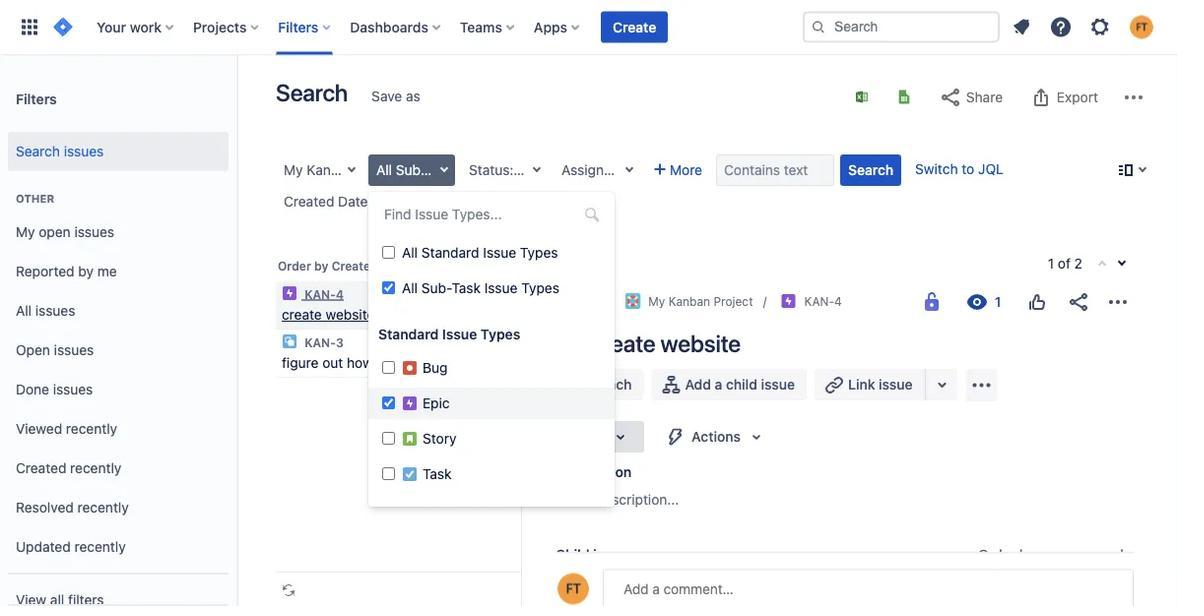 Task type: describe. For each thing, give the bounding box(es) containing it.
default image
[[584, 207, 600, 223]]

by inside popup button
[[1019, 547, 1035, 563]]

description
[[556, 464, 632, 481]]

order for order by
[[978, 547, 1016, 563]]

2
[[1074, 256, 1083, 272]]

out
[[322, 355, 343, 371]]

filters button
[[272, 11, 338, 43]]

sub- for all sub-task issue types,                                 epic
[[396, 162, 426, 178]]

add app image
[[970, 374, 993, 397]]

projects for the projects link
[[556, 294, 601, 308]]

sidebar navigation image
[[215, 79, 258, 118]]

your profile and settings image
[[1130, 15, 1153, 39]]

done inside other group
[[16, 382, 49, 398]]

banner containing your work
[[0, 0, 1177, 55]]

create
[[613, 19, 656, 35]]

project inside the my kanban project "dropdown button"
[[358, 162, 403, 178]]

link issue
[[848, 377, 913, 393]]

date:
[[338, 194, 372, 210]]

teams
[[460, 19, 502, 35]]

kanban inside the my kanban project "dropdown button"
[[307, 162, 354, 178]]

of
[[1058, 256, 1071, 272]]

1
[[1048, 256, 1054, 272]]

save as button
[[362, 81, 430, 112]]

updated recently
[[16, 539, 126, 556]]

we
[[482, 355, 500, 371]]

other group
[[8, 171, 229, 573]]

appswitcher icon image
[[18, 15, 41, 39]]

share image
[[1067, 291, 1090, 314]]

primary element
[[12, 0, 803, 55]]

kanban inside my kanban project link
[[668, 294, 710, 308]]

my open issues
[[16, 224, 114, 240]]

all sub-task issue types,                                 epic button
[[368, 155, 569, 186]]

Search issues using keywords text field
[[716, 155, 834, 186]]

1 vertical spatial standard
[[378, 327, 439, 343]]

as
[[406, 88, 420, 104]]

order by
[[978, 547, 1035, 563]]

open
[[39, 224, 71, 240]]

dashboards button
[[344, 11, 448, 43]]

projects link
[[556, 291, 601, 312]]

remove criteria image
[[496, 194, 512, 209]]

all for all issues
[[16, 303, 32, 319]]

issue up endpoints
[[442, 327, 477, 343]]

issue inside the all sub-task issue types,                                 epic dropdown button
[[459, 162, 492, 178]]

standard issue types element
[[368, 353, 615, 492]]

my kanban project link
[[625, 291, 753, 312]]

add for add a child issue
[[685, 377, 711, 393]]

child
[[556, 547, 590, 563]]

a for child
[[715, 377, 722, 393]]

switch
[[915, 161, 958, 177]]

updated
[[16, 539, 71, 556]]

me
[[97, 264, 117, 280]]

to do - change status image
[[609, 426, 633, 449]]

actions
[[692, 429, 741, 445]]

actions button
[[652, 422, 780, 453]]

1 vertical spatial my kanban project
[[648, 294, 753, 308]]

my kanban project inside "dropdown button"
[[284, 162, 403, 178]]

issues for open issues
[[54, 342, 94, 359]]

3
[[336, 336, 343, 350]]

epic inside dropdown button
[[542, 162, 569, 178]]

0 vertical spatial create website
[[282, 307, 375, 323]]

viewed
[[16, 421, 62, 437]]

projects button
[[187, 11, 266, 43]]

kan- for create website
[[305, 288, 336, 301]]

to
[[962, 161, 974, 177]]

standard issue types
[[378, 327, 520, 343]]

all for all sub-task issue types
[[402, 280, 418, 296]]

issue actions image
[[1084, 548, 1100, 563]]

Find Issue Types... field
[[378, 201, 605, 229]]

small image
[[380, 261, 396, 276]]

created inside the order by created 'link'
[[332, 260, 378, 273]]

assignee:
[[561, 162, 623, 178]]

task inside standard issue types element
[[423, 466, 452, 483]]

add a child issue
[[685, 377, 795, 393]]

task for types
[[452, 280, 481, 296]]

how
[[347, 355, 373, 371]]

save
[[372, 88, 402, 104]]

viewed recently
[[16, 421, 117, 437]]

my for my open issues link
[[16, 224, 35, 240]]

issue down find issue types... field
[[483, 245, 516, 261]]

1 horizontal spatial epic image
[[781, 294, 796, 309]]

link
[[848, 377, 875, 393]]

0 horizontal spatial epic image
[[282, 286, 297, 301]]

add a child issue button
[[652, 369, 807, 401]]

add a description...
[[556, 492, 679, 508]]

jql
[[978, 161, 1004, 177]]

kan-3
[[301, 336, 343, 350]]

all sub-task issue types,                                 epic
[[376, 162, 569, 178]]

kan-4 link
[[804, 291, 842, 312]]

issues for search issues
[[64, 143, 104, 160]]

1 horizontal spatial done
[[1098, 573, 1132, 589]]

my kanban project button
[[276, 155, 403, 186]]

0 vertical spatial types
[[520, 245, 558, 261]]

a for description...
[[585, 492, 592, 508]]

bug
[[423, 360, 448, 376]]

all for all standard issue types
[[402, 245, 418, 261]]

resolved recently
[[16, 500, 129, 516]]

0 vertical spatial search
[[276, 79, 348, 106]]

child issues
[[556, 547, 635, 563]]

figure
[[282, 355, 319, 371]]

figure out how many endpoints we need
[[282, 355, 535, 371]]

profile image of funky town image
[[558, 574, 589, 605]]

more
[[670, 162, 702, 178]]

reported by me link
[[8, 252, 229, 292]]

Add a comment… field
[[603, 570, 1134, 607]]

open issues link
[[8, 331, 229, 370]]

updated recently link
[[8, 528, 229, 567]]

your work button
[[91, 11, 181, 43]]

switch to jql
[[915, 161, 1004, 177]]

order for order by created
[[278, 260, 311, 273]]

0 horizontal spatial 4
[[336, 288, 344, 301]]

search issues
[[16, 143, 104, 160]]

all issues
[[16, 303, 75, 319]]

my open issues link
[[8, 213, 229, 252]]

kan- for figure out how many endpoints we need
[[305, 336, 336, 350]]

help image
[[1049, 15, 1073, 39]]

child
[[726, 377, 757, 393]]

apps button
[[528, 11, 587, 43]]

1 horizontal spatial kan-4
[[804, 294, 842, 308]]



Task type: locate. For each thing, give the bounding box(es) containing it.
task
[[426, 162, 455, 178], [452, 280, 481, 296], [423, 466, 452, 483]]

task left status: on the left of the page
[[426, 162, 455, 178]]

created for created date:
[[284, 194, 334, 210]]

1 vertical spatial filters
[[16, 90, 57, 107]]

search issues group
[[8, 126, 229, 177]]

4
[[336, 288, 344, 301], [834, 294, 842, 308]]

1 vertical spatial epic
[[423, 395, 450, 412]]

created
[[284, 194, 334, 210], [332, 260, 378, 273], [16, 461, 66, 477]]

create up subtask image
[[282, 307, 322, 323]]

reported by me
[[16, 264, 117, 280]]

issues for all issues
[[35, 303, 75, 319]]

next issue 'kan-3' ( type 'j' ) image
[[1114, 256, 1130, 272]]

create website
[[282, 307, 375, 323], [591, 330, 741, 358]]

2 vertical spatial search
[[848, 162, 894, 178]]

0 vertical spatial a
[[715, 377, 722, 393]]

banner
[[0, 0, 1177, 55]]

export
[[1057, 89, 1098, 105]]

all up "created date:" dropdown button
[[376, 162, 392, 178]]

0 vertical spatial standard
[[421, 245, 479, 261]]

0 vertical spatial filters
[[278, 19, 318, 35]]

by left me
[[78, 264, 94, 280]]

all inside dropdown button
[[376, 162, 392, 178]]

1 vertical spatial projects
[[556, 294, 601, 308]]

projects for projects popup button
[[193, 19, 247, 35]]

not available - this is the first issue image
[[1094, 257, 1110, 273]]

standard up all sub-task issue types
[[421, 245, 479, 261]]

2 horizontal spatial my
[[648, 294, 665, 308]]

my for the my kanban project "dropdown button"
[[284, 162, 303, 178]]

search issues link
[[8, 132, 229, 171]]

order left issue actions image
[[978, 547, 1016, 563]]

a left "child" on the right bottom of the page
[[715, 377, 722, 393]]

kanban up created date:
[[307, 162, 354, 178]]

create
[[282, 307, 322, 323], [591, 330, 656, 358]]

None checkbox
[[382, 361, 395, 374], [382, 397, 395, 410], [382, 468, 395, 481], [382, 361, 395, 374], [382, 397, 395, 410], [382, 468, 395, 481]]

types,
[[496, 162, 538, 178]]

0 vertical spatial website
[[326, 307, 375, 323]]

0 vertical spatial add
[[685, 377, 711, 393]]

2 issue from the left
[[879, 377, 913, 393]]

0 horizontal spatial my
[[16, 224, 35, 240]]

1 vertical spatial search
[[16, 143, 60, 160]]

1 vertical spatial project
[[714, 294, 753, 308]]

all for all sub-task issue types,                                 epic
[[376, 162, 392, 178]]

1 horizontal spatial epic
[[542, 162, 569, 178]]

issue left types,
[[459, 162, 492, 178]]

1 vertical spatial done
[[1098, 573, 1132, 589]]

project up add a child issue
[[714, 294, 753, 308]]

issue
[[761, 377, 795, 393], [879, 377, 913, 393]]

endpoints
[[415, 355, 478, 371]]

0 horizontal spatial by
[[78, 264, 94, 280]]

0 vertical spatial create
[[282, 307, 322, 323]]

search for 'search' button
[[848, 162, 894, 178]]

project
[[358, 162, 403, 178], [714, 294, 753, 308]]

4 up link issue button at the right of page
[[834, 294, 842, 308]]

0 horizontal spatial done
[[16, 382, 49, 398]]

0 horizontal spatial projects
[[193, 19, 247, 35]]

resolved recently link
[[8, 489, 229, 528]]

sub- inside dropdown button
[[396, 162, 426, 178]]

story
[[423, 431, 456, 447]]

0 vertical spatial my
[[284, 162, 303, 178]]

1 horizontal spatial projects
[[556, 294, 601, 308]]

1 vertical spatial kanban
[[668, 294, 710, 308]]

types up we
[[480, 327, 520, 343]]

1 vertical spatial my
[[16, 224, 35, 240]]

recently up created recently
[[66, 421, 117, 437]]

created inside "created date:" dropdown button
[[284, 194, 334, 210]]

all standard issue types
[[402, 245, 558, 261]]

0 horizontal spatial search
[[16, 143, 60, 160]]

your work
[[97, 19, 162, 35]]

kan-
[[305, 288, 336, 301], [804, 294, 834, 308], [305, 336, 336, 350]]

status: all
[[469, 162, 533, 178]]

1 horizontal spatial filters
[[278, 19, 318, 35]]

2 vertical spatial my
[[648, 294, 665, 308]]

recently for updated recently
[[74, 539, 126, 556]]

search left 'switch'
[[848, 162, 894, 178]]

add left "child" on the right bottom of the page
[[685, 377, 711, 393]]

search for search issues
[[16, 143, 60, 160]]

issue
[[459, 162, 492, 178], [483, 245, 516, 261], [484, 280, 518, 296], [442, 327, 477, 343]]

by for me
[[78, 264, 94, 280]]

0 horizontal spatial filters
[[16, 90, 57, 107]]

all sub-task issue types
[[402, 280, 559, 296]]

order down created date:
[[278, 260, 311, 273]]

your
[[97, 19, 126, 35]]

share
[[966, 89, 1003, 105]]

0 horizontal spatial add
[[556, 492, 581, 508]]

created date:
[[284, 194, 372, 210]]

0 vertical spatial task
[[426, 162, 455, 178]]

0 horizontal spatial order
[[278, 260, 311, 273]]

my inside "dropdown button"
[[284, 162, 303, 178]]

description...
[[596, 492, 679, 508]]

%
[[1082, 573, 1095, 589]]

my kanban project up the "date:" on the top of page
[[284, 162, 403, 178]]

open issues
[[16, 342, 94, 359]]

recently down created recently link on the bottom of page
[[77, 500, 129, 516]]

1 horizontal spatial create website
[[591, 330, 741, 358]]

0 horizontal spatial kan-4
[[301, 288, 344, 301]]

created recently link
[[8, 449, 229, 489]]

create website down my kanban project link on the right of the page
[[591, 330, 741, 358]]

order by created
[[278, 260, 378, 273]]

a inside button
[[715, 377, 722, 393]]

apps
[[534, 19, 567, 35]]

1 horizontal spatial 4
[[834, 294, 842, 308]]

1 horizontal spatial order
[[978, 547, 1016, 563]]

task inside dropdown button
[[426, 162, 455, 178]]

export button
[[1020, 82, 1108, 113]]

kanban right my kanban project image
[[668, 294, 710, 308]]

kan-4 down order by created
[[301, 288, 344, 301]]

order inside popup button
[[978, 547, 1016, 563]]

1 vertical spatial order
[[978, 547, 1016, 563]]

issues inside group
[[64, 143, 104, 160]]

viewed recently link
[[8, 410, 229, 449]]

0 vertical spatial projects
[[193, 19, 247, 35]]

task down all standard issue types
[[452, 280, 481, 296]]

recently for viewed recently
[[66, 421, 117, 437]]

1 horizontal spatial website
[[660, 330, 741, 358]]

issue right link at the bottom right of page
[[879, 377, 913, 393]]

filters inside dropdown button
[[278, 19, 318, 35]]

None checkbox
[[382, 246, 395, 259], [382, 282, 395, 295], [382, 432, 395, 445], [382, 246, 395, 259], [382, 282, 395, 295], [382, 432, 395, 445]]

0 horizontal spatial project
[[358, 162, 403, 178]]

resolved
[[16, 500, 74, 516]]

0 vertical spatial created
[[284, 194, 334, 210]]

share link
[[929, 82, 1013, 113]]

all issues link
[[8, 292, 229, 331]]

work
[[130, 19, 162, 35]]

types
[[520, 245, 558, 261], [521, 280, 559, 296], [480, 327, 520, 343]]

types down find issue types... field
[[520, 245, 558, 261]]

order by button
[[966, 540, 1081, 571]]

4 down the order by created 'link'
[[336, 288, 344, 301]]

0 vertical spatial my kanban project
[[284, 162, 403, 178]]

done down create child image
[[1098, 573, 1132, 589]]

1 horizontal spatial issue
[[879, 377, 913, 393]]

status:
[[469, 162, 514, 178]]

my kanban project right my kanban project image
[[648, 294, 753, 308]]

2 horizontal spatial search
[[848, 162, 894, 178]]

by inside 'link'
[[314, 260, 328, 273]]

teams button
[[454, 11, 522, 43]]

0 horizontal spatial a
[[585, 492, 592, 508]]

epic inside standard issue types element
[[423, 395, 450, 412]]

projects up sidebar navigation icon
[[193, 19, 247, 35]]

1 horizontal spatial a
[[715, 377, 722, 393]]

% done
[[1082, 573, 1132, 589]]

0 vertical spatial done
[[16, 382, 49, 398]]

projects left my kanban project image
[[556, 294, 601, 308]]

0 vertical spatial kanban
[[307, 162, 354, 178]]

search
[[276, 79, 348, 106], [16, 143, 60, 160], [848, 162, 894, 178]]

1 horizontal spatial create
[[591, 330, 656, 358]]

add
[[685, 377, 711, 393], [556, 492, 581, 508]]

settings image
[[1088, 15, 1112, 39]]

issue down all standard issue types
[[484, 280, 518, 296]]

issue right "child" on the right bottom of the page
[[761, 377, 795, 393]]

epic down bug
[[423, 395, 450, 412]]

1 horizontal spatial add
[[685, 377, 711, 393]]

my inside other group
[[16, 224, 35, 240]]

attach
[[589, 377, 632, 393]]

done
[[16, 382, 49, 398], [1098, 573, 1132, 589]]

created for created recently
[[16, 461, 66, 477]]

add for add a description...
[[556, 492, 581, 508]]

issues for done issues
[[53, 382, 93, 398]]

1 vertical spatial task
[[452, 280, 481, 296]]

jira software image
[[51, 15, 75, 39], [51, 15, 75, 39]]

1 horizontal spatial my kanban project
[[648, 294, 753, 308]]

by for created
[[314, 260, 328, 273]]

issues for child issues
[[593, 547, 635, 563]]

1 horizontal spatial kanban
[[668, 294, 710, 308]]

done issues link
[[8, 370, 229, 410]]

sub- up 'standard issue types'
[[421, 280, 452, 296]]

a down description
[[585, 492, 592, 508]]

filters up "search issues"
[[16, 90, 57, 107]]

0 vertical spatial sub-
[[396, 162, 426, 178]]

standard up figure out how many endpoints we need
[[378, 327, 439, 343]]

0 horizontal spatial epic
[[423, 395, 450, 412]]

1 vertical spatial add
[[556, 492, 581, 508]]

open in google sheets image
[[896, 89, 912, 105]]

2 horizontal spatial by
[[1019, 547, 1035, 563]]

order
[[278, 260, 311, 273], [978, 547, 1016, 563]]

by left issue actions image
[[1019, 547, 1035, 563]]

epic right types,
[[542, 162, 569, 178]]

projects inside popup button
[[193, 19, 247, 35]]

all up open
[[16, 303, 32, 319]]

website down my kanban project link on the right of the page
[[660, 330, 741, 358]]

created down 'viewed'
[[16, 461, 66, 477]]

create up attach
[[591, 330, 656, 358]]

0 vertical spatial epic
[[542, 162, 569, 178]]

many
[[377, 355, 411, 371]]

project inside my kanban project link
[[714, 294, 753, 308]]

0 vertical spatial project
[[358, 162, 403, 178]]

2 vertical spatial task
[[423, 466, 452, 483]]

search inside button
[[848, 162, 894, 178]]

search image
[[811, 19, 826, 35]]

0 horizontal spatial kanban
[[307, 162, 354, 178]]

create website up kan-3
[[282, 307, 375, 323]]

recently
[[66, 421, 117, 437], [70, 461, 121, 477], [77, 500, 129, 516], [74, 539, 126, 556]]

recently for resolved recently
[[77, 500, 129, 516]]

1 vertical spatial create website
[[591, 330, 741, 358]]

0 vertical spatial order
[[278, 260, 311, 273]]

created recently
[[16, 461, 121, 477]]

2 vertical spatial types
[[480, 327, 520, 343]]

by inside other group
[[78, 264, 94, 280]]

create child image
[[1114, 548, 1130, 563]]

open in microsoft excel image
[[854, 89, 870, 105]]

2 vertical spatial created
[[16, 461, 66, 477]]

0 horizontal spatial my kanban project
[[284, 162, 403, 178]]

link web pages and more image
[[930, 373, 954, 397]]

save as
[[372, 88, 420, 104]]

all right assignee: at the top of page
[[627, 162, 643, 178]]

done issues
[[16, 382, 93, 398]]

1 vertical spatial create
[[591, 330, 656, 358]]

search up the other
[[16, 143, 60, 160]]

1 horizontal spatial project
[[714, 294, 753, 308]]

switch to jql link
[[915, 161, 1004, 177]]

my left open
[[16, 224, 35, 240]]

attach button
[[556, 369, 644, 401]]

dashboards
[[350, 19, 428, 35]]

0 horizontal spatial create website
[[282, 307, 375, 323]]

created date: button
[[276, 186, 520, 218]]

order inside 'link'
[[278, 260, 311, 273]]

order by created link
[[276, 254, 398, 278]]

1 vertical spatial website
[[660, 330, 741, 358]]

1 vertical spatial a
[[585, 492, 592, 508]]

created inside created recently link
[[16, 461, 66, 477]]

all inside other group
[[16, 303, 32, 319]]

my right my kanban project image
[[648, 294, 665, 308]]

copy link to issue image
[[838, 293, 854, 309]]

task down the story
[[423, 466, 452, 483]]

1 of 2
[[1048, 256, 1083, 272]]

add inside button
[[685, 377, 711, 393]]

search down filters dropdown button
[[276, 79, 348, 106]]

all right 'small' image
[[402, 245, 418, 261]]

1 issue from the left
[[761, 377, 795, 393]]

1 vertical spatial created
[[332, 260, 378, 273]]

projects
[[193, 19, 247, 35], [556, 294, 601, 308]]

Search field
[[803, 11, 1000, 43]]

filters
[[278, 19, 318, 35], [16, 90, 57, 107]]

1 horizontal spatial search
[[276, 79, 348, 106]]

open
[[16, 342, 50, 359]]

filters right projects popup button
[[278, 19, 318, 35]]

sub- for all sub-task issue types
[[421, 280, 452, 296]]

created left 'small' image
[[332, 260, 378, 273]]

search button
[[840, 155, 901, 186]]

kan- down order by created
[[305, 288, 336, 301]]

by down created date:
[[314, 260, 328, 273]]

kan- left copy link to issue icon at right
[[804, 294, 834, 308]]

website up 3
[[326, 307, 375, 323]]

recently down the resolved recently link
[[74, 539, 126, 556]]

by
[[314, 260, 328, 273], [78, 264, 94, 280], [1019, 547, 1035, 563]]

done down open
[[16, 382, 49, 398]]

reported
[[16, 264, 74, 280]]

1 vertical spatial types
[[521, 280, 559, 296]]

task for types,
[[426, 162, 455, 178]]

subtask image
[[282, 334, 297, 350]]

sub- up "created date:" dropdown button
[[396, 162, 426, 178]]

search inside group
[[16, 143, 60, 160]]

assignee: all
[[561, 162, 643, 178]]

epic image
[[282, 286, 297, 301], [781, 294, 796, 309]]

1 vertical spatial sub-
[[421, 280, 452, 296]]

my up created date:
[[284, 162, 303, 178]]

1 horizontal spatial by
[[314, 260, 328, 273]]

created down the my kanban project "dropdown button"
[[284, 194, 334, 210]]

more button
[[646, 155, 710, 186]]

actions image
[[1106, 291, 1130, 314]]

epic image left kan-4 link
[[781, 294, 796, 309]]

sub-
[[396, 162, 426, 178], [421, 280, 452, 296]]

all up 'standard issue types'
[[402, 280, 418, 296]]

kan-4
[[301, 288, 344, 301], [804, 294, 842, 308]]

recently down viewed recently link on the bottom left
[[70, 461, 121, 477]]

0 horizontal spatial create
[[282, 307, 322, 323]]

standard
[[421, 245, 479, 261], [378, 327, 439, 343]]

types down all standard issue types
[[521, 280, 559, 296]]

0 horizontal spatial issue
[[761, 377, 795, 393]]

0 horizontal spatial website
[[326, 307, 375, 323]]

kan-4 up link issue button at the right of page
[[804, 294, 842, 308]]

notifications image
[[1010, 15, 1033, 39]]

epic image down order by created
[[282, 286, 297, 301]]

project up "created date:" dropdown button
[[358, 162, 403, 178]]

my kanban project image
[[625, 294, 641, 309]]

vote options: no one has voted for this issue yet. image
[[1025, 291, 1049, 314]]

add down description
[[556, 492, 581, 508]]

recently for created recently
[[70, 461, 121, 477]]

1 horizontal spatial my
[[284, 162, 303, 178]]

all right status: on the left of the page
[[517, 162, 533, 178]]

kan- up out
[[305, 336, 336, 350]]



Task type: vqa. For each thing, say whether or not it's contained in the screenshot.
Explore
no



